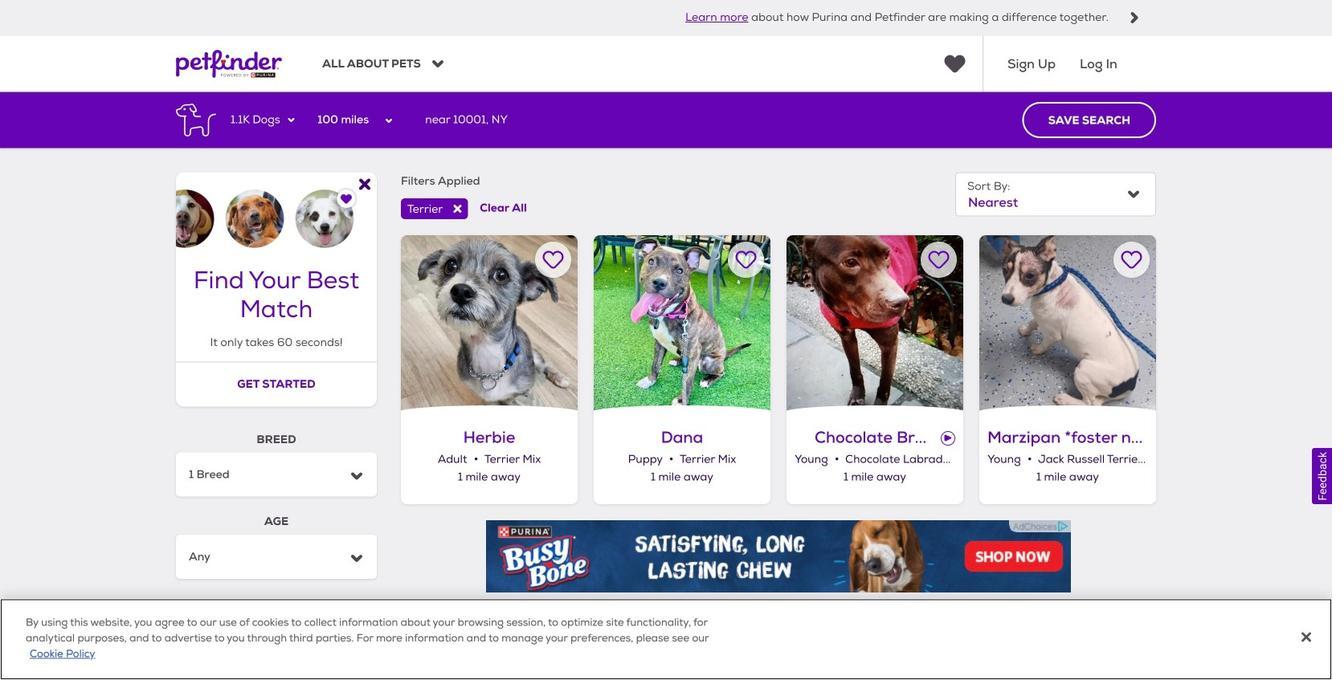 Task type: vqa. For each thing, say whether or not it's contained in the screenshot.
potential dog matches image
yes



Task type: describe. For each thing, give the bounding box(es) containing it.
chip *foster needed*, adoptable dog, adult male pit bull terrier & terrier mix, 1 mile away, has video. image
[[787, 609, 964, 681]]

advertisement element
[[486, 521, 1072, 593]]

has video image
[[941, 432, 956, 446]]

herbie, adoptable dog, adult male terrier mix, 1 mile away. image
[[401, 235, 578, 412]]

ham, adoptable dog, puppy female pit bull terrier & terrier mix, 1 mile away. image
[[980, 609, 1157, 681]]

dana, adoptable dog, puppy female terrier mix, 1 mile away. image
[[594, 235, 771, 412]]



Task type: locate. For each thing, give the bounding box(es) containing it.
millie *foster needed*, adoptable dog, young female pointer & terrier mix, 1 mile away. image
[[401, 609, 578, 681]]

mel, adoptable dog, puppy female terrier mix, 1 mile away. image
[[594, 609, 771, 681]]

petfinder home image
[[176, 36, 282, 92]]

potential dog matches image
[[176, 172, 377, 248]]

marzipan *foster needed*, adoptable dog, young female jack russell terrier & terrier mix, 1 mile away. image
[[980, 235, 1157, 412]]

main content
[[0, 92, 1333, 681]]

chocolate brownie, adoptable dog, young female chocolate labrador retriever & terrier mix, 1 mile away, has video. image
[[787, 235, 964, 412]]

privacy alert dialog
[[0, 599, 1333, 681]]



